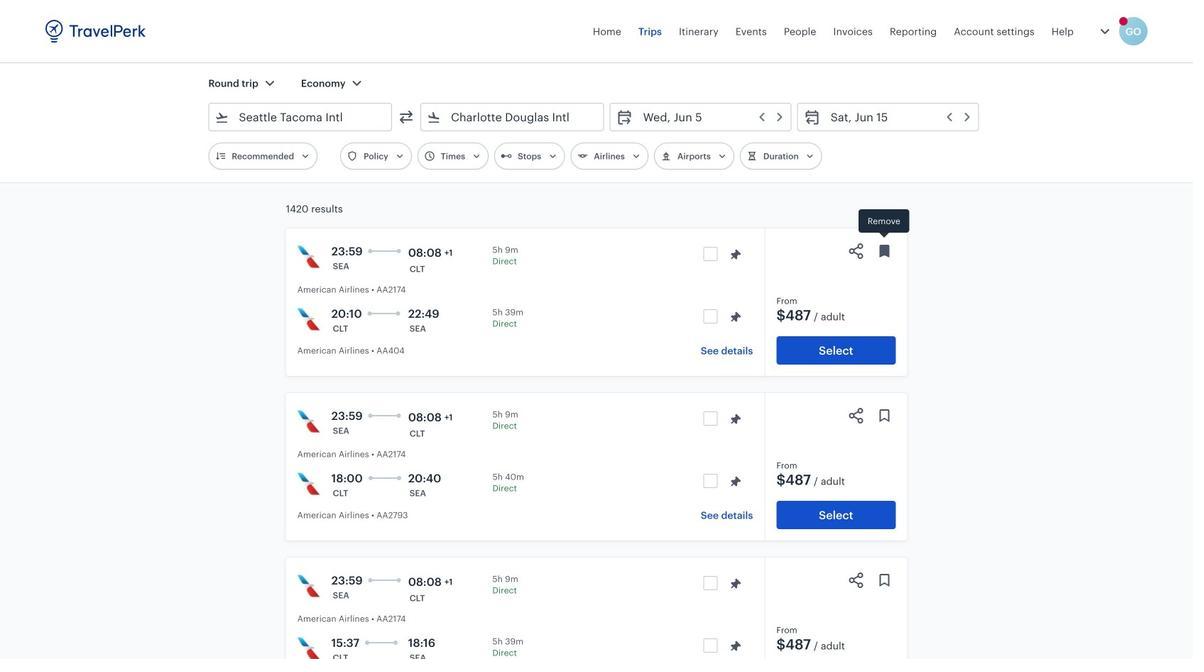 Task type: locate. For each thing, give the bounding box(es) containing it.
1 american airlines image from the top
[[297, 246, 320, 268]]

To search field
[[441, 106, 585, 129]]

1 vertical spatial american airlines image
[[297, 575, 320, 598]]

american airlines image
[[297, 246, 320, 268], [297, 575, 320, 598], [297, 638, 320, 660]]

2 vertical spatial american airlines image
[[297, 638, 320, 660]]

1 american airlines image from the top
[[297, 308, 320, 331]]

Depart field
[[633, 106, 785, 129]]

Return field
[[821, 106, 973, 129]]

2 vertical spatial american airlines image
[[297, 473, 320, 496]]

tooltip
[[859, 210, 910, 240]]

0 vertical spatial american airlines image
[[297, 308, 320, 331]]

3 american airlines image from the top
[[297, 473, 320, 496]]

2 american airlines image from the top
[[297, 411, 320, 433]]

american airlines image
[[297, 308, 320, 331], [297, 411, 320, 433], [297, 473, 320, 496]]

0 vertical spatial american airlines image
[[297, 246, 320, 268]]

1 vertical spatial american airlines image
[[297, 411, 320, 433]]



Task type: vqa. For each thing, say whether or not it's contained in the screenshot.
depart field
yes



Task type: describe. For each thing, give the bounding box(es) containing it.
3 american airlines image from the top
[[297, 638, 320, 660]]

2 american airlines image from the top
[[297, 575, 320, 598]]

From search field
[[229, 106, 373, 129]]



